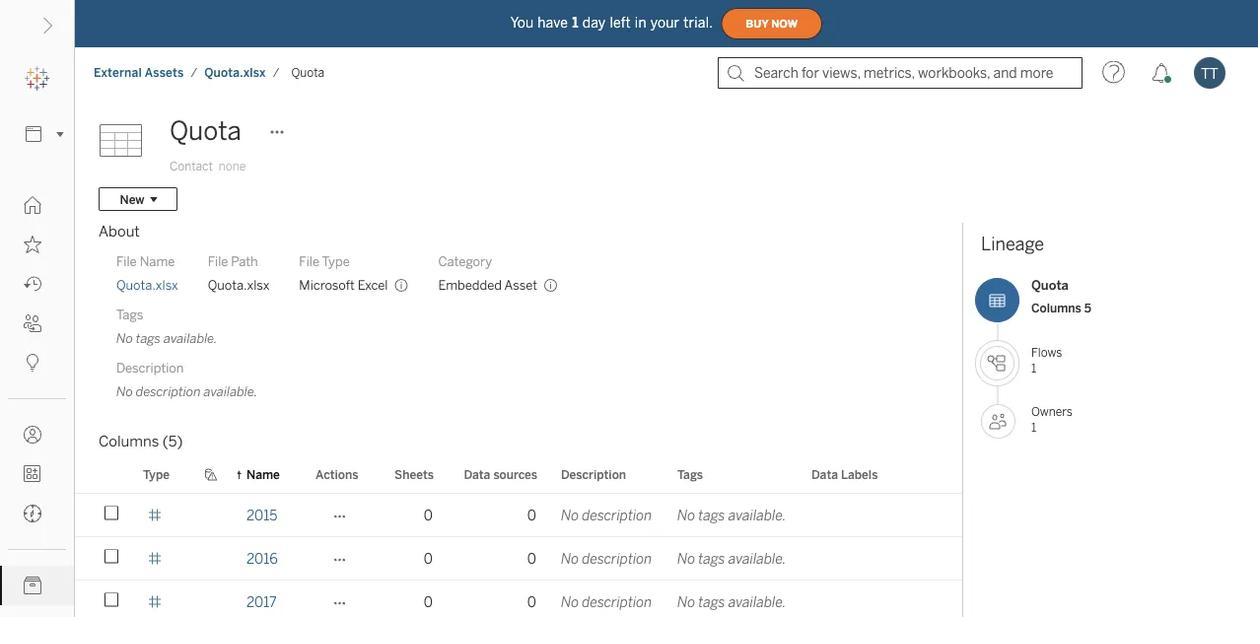Task type: vqa. For each thing, say whether or not it's contained in the screenshot.
Buy Now button
yes



Task type: locate. For each thing, give the bounding box(es) containing it.
tags inside tags no tags available.
[[116, 307, 143, 323]]

external assets / quota.xlsx /
[[94, 66, 280, 80]]

no tags available.
[[678, 508, 787, 524], [678, 551, 787, 567], [678, 594, 787, 611]]

1 no description from the top
[[561, 508, 652, 524]]

type
[[322, 254, 350, 269], [143, 468, 170, 482]]

embedded
[[439, 277, 502, 293]]

2015
[[247, 508, 278, 524]]

0 horizontal spatial quota
[[170, 116, 242, 147]]

row containing 2015
[[75, 494, 1109, 540]]

1 horizontal spatial tags
[[678, 468, 704, 482]]

description
[[116, 360, 184, 376], [561, 468, 627, 482]]

3 no tags available. from the top
[[678, 594, 787, 611]]

excel
[[358, 277, 388, 293]]

data left labels
[[812, 468, 839, 482]]

0 vertical spatial tags
[[116, 307, 143, 323]]

type up microsoft excel
[[322, 254, 350, 269]]

1 horizontal spatial /
[[273, 66, 280, 80]]

integer image
[[148, 509, 162, 522], [148, 552, 162, 566]]

description for description
[[561, 468, 627, 482]]

1 data from the left
[[464, 468, 491, 482]]

file down the about
[[116, 254, 137, 269]]

quota.xlsx link right the "assets"
[[203, 65, 267, 81]]

row containing 2017
[[75, 581, 1109, 618]]

integer image up integer icon
[[148, 552, 162, 566]]

file
[[116, 254, 137, 269], [208, 254, 228, 269], [299, 254, 320, 269]]

owners 1
[[1032, 405, 1073, 435]]

data labels
[[812, 468, 879, 482]]

tags inside tags no tags available.
[[136, 331, 161, 346]]

0 vertical spatial integer image
[[148, 509, 162, 522]]

description for description no description available.
[[116, 360, 184, 376]]

1 vertical spatial name
[[247, 468, 280, 482]]

0 horizontal spatial data
[[464, 468, 491, 482]]

0 vertical spatial no description
[[561, 508, 652, 524]]

no tags available. for 2015
[[678, 508, 787, 524]]

category
[[439, 254, 492, 269]]

3 row from the top
[[75, 581, 1109, 618]]

1 left the 'day'
[[572, 15, 579, 31]]

columns left (5)
[[99, 433, 159, 451]]

1 for flows 1
[[1032, 361, 1037, 375]]

0 vertical spatial quota
[[292, 66, 325, 80]]

microsoft
[[299, 277, 355, 293]]

1 horizontal spatial data
[[812, 468, 839, 482]]

flows 1
[[1032, 346, 1063, 375]]

description down tags no tags available.
[[116, 360, 184, 376]]

2 integer image from the top
[[148, 552, 162, 566]]

tags
[[136, 331, 161, 346], [699, 508, 726, 524], [699, 551, 726, 567], [699, 594, 726, 611]]

/ right the "assets"
[[191, 66, 198, 80]]

0 horizontal spatial columns
[[99, 433, 159, 451]]

row containing 2016
[[75, 538, 1109, 583]]

file for file path
[[208, 254, 228, 269]]

none
[[219, 159, 246, 174]]

no description
[[561, 508, 652, 524], [561, 551, 652, 567], [561, 594, 652, 611]]

file inside file name quota.xlsx
[[116, 254, 137, 269]]

1 horizontal spatial type
[[322, 254, 350, 269]]

file left the path
[[208, 254, 228, 269]]

external assets link
[[93, 65, 185, 81]]

1 file from the left
[[116, 254, 137, 269]]

1 vertical spatial no description
[[561, 551, 652, 567]]

labels
[[842, 468, 879, 482]]

description no description available.
[[116, 360, 258, 400]]

1 inside flows 1
[[1032, 361, 1037, 375]]

2 vertical spatial no tags available.
[[678, 594, 787, 611]]

2 vertical spatial no description
[[561, 594, 652, 611]]

0 horizontal spatial /
[[191, 66, 198, 80]]

2 file from the left
[[208, 254, 228, 269]]

3 no description from the top
[[561, 594, 652, 611]]

quota
[[292, 66, 325, 80], [170, 116, 242, 147], [1032, 278, 1069, 294]]

description inside grid
[[561, 468, 627, 482]]

1 vertical spatial quota
[[170, 116, 242, 147]]

0 vertical spatial name
[[140, 254, 175, 269]]

no tags available. for 2016
[[678, 551, 787, 567]]

row group
[[75, 494, 1109, 618]]

2 horizontal spatial file
[[299, 254, 320, 269]]

sheets
[[395, 468, 434, 482]]

1
[[572, 15, 579, 31], [1032, 361, 1037, 375], [1032, 420, 1037, 435]]

name up 2015 link
[[247, 468, 280, 482]]

tags for 2017
[[699, 594, 726, 611]]

table image
[[99, 111, 158, 171]]

1 vertical spatial 1
[[1032, 361, 1037, 375]]

1 horizontal spatial description
[[561, 468, 627, 482]]

data
[[464, 468, 491, 482], [812, 468, 839, 482]]

quota columns 5
[[1032, 278, 1092, 315]]

0 vertical spatial no tags available.
[[678, 508, 787, 524]]

1 vertical spatial integer image
[[148, 552, 162, 566]]

left
[[610, 15, 631, 31]]

integer image for 2015
[[148, 509, 162, 522]]

1 vertical spatial quota.xlsx link
[[116, 276, 178, 294]]

no inside description no description available.
[[116, 384, 133, 400]]

1 horizontal spatial quota
[[292, 66, 325, 80]]

name down the about
[[140, 254, 175, 269]]

(5)
[[163, 433, 183, 451]]

2 vertical spatial 1
[[1032, 420, 1037, 435]]

1 vertical spatial no tags available.
[[678, 551, 787, 567]]

1 vertical spatial description
[[561, 468, 627, 482]]

2015 link
[[247, 494, 278, 537]]

path
[[231, 254, 258, 269]]

quota.xlsx up tags no tags available.
[[116, 277, 178, 293]]

actions
[[316, 468, 359, 482]]

columns
[[1032, 301, 1082, 315], [99, 433, 159, 451]]

file inside the file path quota.xlsx
[[208, 254, 228, 269]]

0 vertical spatial description
[[116, 360, 184, 376]]

in
[[635, 15, 647, 31]]

2 no description from the top
[[561, 551, 652, 567]]

0 vertical spatial columns
[[1032, 301, 1082, 315]]

available.
[[164, 331, 218, 346], [204, 384, 258, 400], [729, 508, 787, 524], [729, 551, 787, 567], [729, 594, 787, 611]]

/
[[191, 66, 198, 80], [273, 66, 280, 80]]

2 horizontal spatial quota
[[1032, 278, 1069, 294]]

description for 2016
[[582, 551, 652, 567]]

quota.xlsx link
[[203, 65, 267, 81], [116, 276, 178, 294]]

no
[[116, 331, 133, 346], [116, 384, 133, 400], [561, 508, 579, 524], [678, 508, 696, 524], [561, 551, 579, 567], [678, 551, 696, 567], [561, 594, 579, 611], [678, 594, 696, 611]]

columns (5)
[[99, 433, 183, 451]]

2 row from the top
[[75, 538, 1109, 583]]

main navigation. press the up and down arrow keys to access links. element
[[0, 185, 74, 618]]

1 row from the top
[[75, 494, 1109, 540]]

1 inside the 'owners 1'
[[1032, 420, 1037, 435]]

name
[[140, 254, 175, 269], [247, 468, 280, 482]]

this table or file is embedded in the published asset on the server, and you can't create a new workbook from it. files embedded in workbooks aren't shared with other tableau site users. image
[[544, 278, 558, 293]]

1 down "flows"
[[1032, 361, 1037, 375]]

you
[[511, 15, 534, 31]]

owners image
[[982, 405, 1016, 439]]

/ left "quota" element
[[273, 66, 280, 80]]

buy
[[746, 18, 769, 30]]

tags for tags
[[678, 468, 704, 482]]

0 horizontal spatial description
[[116, 360, 184, 376]]

2 data from the left
[[812, 468, 839, 482]]

description inside description no description available.
[[116, 360, 184, 376]]

5
[[1085, 301, 1092, 315]]

2 / from the left
[[273, 66, 280, 80]]

0 horizontal spatial quota.xlsx link
[[116, 276, 178, 294]]

Search for views, metrics, workbooks, and more text field
[[718, 57, 1083, 89]]

quota.xlsx down the path
[[208, 277, 270, 293]]

have
[[538, 15, 568, 31]]

0 horizontal spatial name
[[140, 254, 175, 269]]

1 down owners
[[1032, 420, 1037, 435]]

0 horizontal spatial file
[[116, 254, 137, 269]]

0
[[424, 508, 433, 524], [528, 508, 537, 524], [424, 551, 433, 567], [528, 551, 537, 567], [424, 594, 433, 611], [528, 594, 537, 611]]

0 horizontal spatial tags
[[116, 307, 143, 323]]

tags inside grid
[[678, 468, 704, 482]]

grid
[[75, 457, 1109, 618]]

row
[[75, 494, 1109, 540], [75, 538, 1109, 583], [75, 581, 1109, 618]]

quota.xlsx
[[204, 66, 266, 80], [116, 277, 178, 293], [208, 277, 270, 293]]

columns left '5'
[[1032, 301, 1082, 315]]

1 horizontal spatial file
[[208, 254, 228, 269]]

navigation panel element
[[0, 59, 74, 618]]

1 vertical spatial tags
[[678, 468, 704, 482]]

you have 1 day left in your trial.
[[511, 15, 714, 31]]

1 horizontal spatial name
[[247, 468, 280, 482]]

2017 link
[[247, 581, 277, 618]]

trial.
[[684, 15, 714, 31]]

1 horizontal spatial columns
[[1032, 301, 1082, 315]]

no description for 2015
[[561, 508, 652, 524]]

2 vertical spatial quota
[[1032, 278, 1069, 294]]

type down columns (5)
[[143, 468, 170, 482]]

integer image down columns (5)
[[148, 509, 162, 522]]

description
[[136, 384, 201, 400], [582, 508, 652, 524], [582, 551, 652, 567], [582, 594, 652, 611]]

1 integer image from the top
[[148, 509, 162, 522]]

new button
[[99, 187, 178, 211]]

quota.xlsx link up tags no tags available.
[[116, 276, 178, 294]]

file for file name
[[116, 254, 137, 269]]

your
[[651, 15, 680, 31]]

1 horizontal spatial quota.xlsx link
[[203, 65, 267, 81]]

0 horizontal spatial type
[[143, 468, 170, 482]]

data left sources
[[464, 468, 491, 482]]

sources
[[494, 468, 538, 482]]

description right sources
[[561, 468, 627, 482]]

tags for 2015
[[699, 508, 726, 524]]

file up microsoft
[[299, 254, 320, 269]]

tags
[[116, 307, 143, 323], [678, 468, 704, 482]]

1 no tags available. from the top
[[678, 508, 787, 524]]

2 no tags available. from the top
[[678, 551, 787, 567]]

this file type can contain multiple tables. image
[[394, 278, 409, 293]]



Task type: describe. For each thing, give the bounding box(es) containing it.
no description for 2017
[[561, 594, 652, 611]]

owners
[[1032, 405, 1073, 419]]

contact
[[170, 159, 213, 174]]

description inside description no description available.
[[136, 384, 201, 400]]

1 / from the left
[[191, 66, 198, 80]]

available. for 2017
[[729, 594, 787, 611]]

0 vertical spatial type
[[322, 254, 350, 269]]

0 vertical spatial quota.xlsx link
[[203, 65, 267, 81]]

now
[[772, 18, 798, 30]]

asset
[[505, 277, 538, 293]]

name inside file name quota.xlsx
[[140, 254, 175, 269]]

microsoft excel
[[299, 277, 388, 293]]

flows
[[1032, 346, 1063, 360]]

available. inside tags no tags available.
[[164, 331, 218, 346]]

tags no tags available.
[[116, 307, 218, 346]]

quota.xlsx for file name quota.xlsx
[[116, 277, 178, 293]]

2016
[[247, 551, 278, 567]]

1 for owners 1
[[1032, 420, 1037, 435]]

data for data labels
[[812, 468, 839, 482]]

columns inside quota columns 5
[[1032, 301, 1082, 315]]

day
[[583, 15, 606, 31]]

quota.xlsx right the "assets"
[[204, 66, 266, 80]]

file path quota.xlsx
[[208, 254, 270, 293]]

data for data sources
[[464, 468, 491, 482]]

grid containing 2015
[[75, 457, 1109, 618]]

3 file from the left
[[299, 254, 320, 269]]

2017
[[247, 594, 277, 611]]

no description for 2016
[[561, 551, 652, 567]]

quota element
[[286, 66, 331, 80]]

integer image
[[148, 595, 162, 609]]

columns image
[[976, 278, 1020, 323]]

quota inside quota columns 5
[[1032, 278, 1069, 294]]

no tags available. for 2017
[[678, 594, 787, 611]]

tags for tags no tags available.
[[116, 307, 143, 323]]

integer image for 2016
[[148, 552, 162, 566]]

available. for 2015
[[729, 508, 787, 524]]

0 vertical spatial 1
[[572, 15, 579, 31]]

file type
[[299, 254, 350, 269]]

assets
[[145, 66, 184, 80]]

quota.xlsx for file path quota.xlsx
[[208, 277, 270, 293]]

row group containing 2015
[[75, 494, 1109, 618]]

flows image
[[981, 346, 1015, 381]]

lineage
[[982, 234, 1045, 255]]

description for 2015
[[582, 508, 652, 524]]

2016 link
[[247, 538, 278, 580]]

no inside tags no tags available.
[[116, 331, 133, 346]]

embedded asset
[[439, 277, 538, 293]]

description for 2017
[[582, 594, 652, 611]]

new
[[120, 192, 145, 206]]

tags for 2016
[[699, 551, 726, 567]]

1 vertical spatial columns
[[99, 433, 159, 451]]

buy now
[[746, 18, 798, 30]]

available. for 2016
[[729, 551, 787, 567]]

available. inside description no description available.
[[204, 384, 258, 400]]

1 vertical spatial type
[[143, 468, 170, 482]]

about
[[99, 223, 140, 241]]

data sources
[[464, 468, 538, 482]]

buy now button
[[721, 8, 823, 39]]

contact none
[[170, 159, 246, 174]]

file name quota.xlsx
[[116, 254, 178, 293]]

external
[[94, 66, 142, 80]]



